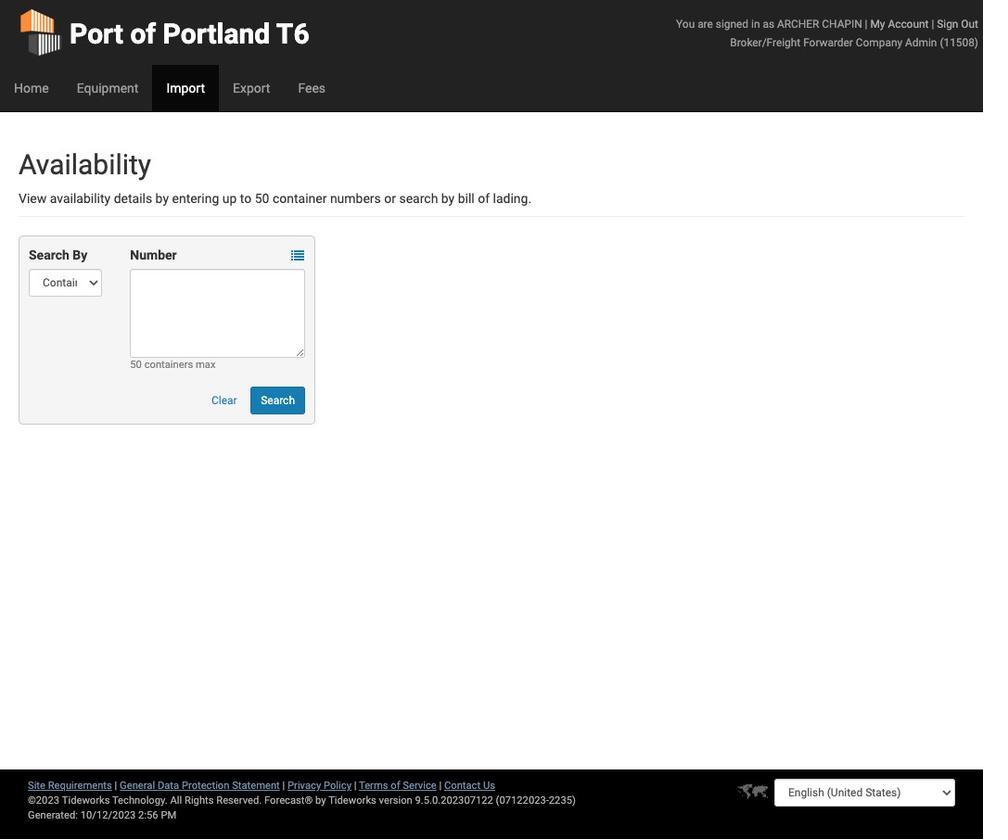 Task type: locate. For each thing, give the bounding box(es) containing it.
contact us link
[[444, 780, 495, 792]]

you are signed in as archer chapin | my account | sign out broker/freight forwarder company admin (11508)
[[676, 18, 979, 49]]

50 containers max
[[130, 359, 216, 371]]

1 horizontal spatial of
[[391, 780, 400, 792]]

50 right to
[[255, 191, 269, 206]]

50
[[255, 191, 269, 206], [130, 359, 142, 371]]

2 horizontal spatial by
[[441, 191, 455, 206]]

company
[[856, 36, 903, 49]]

show list image
[[291, 250, 304, 263]]

of right the bill on the left
[[478, 191, 490, 206]]

view availability details by entering up to 50 container numbers or search by bill of lading.
[[19, 191, 532, 206]]

1 horizontal spatial search
[[261, 394, 295, 407]]

or
[[384, 191, 396, 206]]

0 horizontal spatial of
[[130, 18, 156, 50]]

1 vertical spatial of
[[478, 191, 490, 206]]

view
[[19, 191, 47, 206]]

my account link
[[870, 18, 929, 31]]

search inside search button
[[261, 394, 295, 407]]

my
[[870, 18, 885, 31]]

0 horizontal spatial search
[[29, 248, 69, 263]]

2:56
[[138, 810, 158, 822]]

0 vertical spatial search
[[29, 248, 69, 263]]

home button
[[0, 65, 63, 111]]

fees button
[[284, 65, 340, 111]]

general data protection statement link
[[120, 780, 280, 792]]

| up forecast® at the bottom of the page
[[282, 780, 285, 792]]

port of portland t6 link
[[19, 0, 309, 65]]

general
[[120, 780, 155, 792]]

clear
[[211, 394, 237, 407]]

forecast®
[[264, 795, 313, 807]]

export button
[[219, 65, 284, 111]]

of up version
[[391, 780, 400, 792]]

admin
[[905, 36, 937, 49]]

data
[[158, 780, 179, 792]]

by
[[73, 248, 87, 263]]

2 horizontal spatial of
[[478, 191, 490, 206]]

0 horizontal spatial 50
[[130, 359, 142, 371]]

by down privacy policy link
[[315, 795, 326, 807]]

| left the my
[[865, 18, 868, 31]]

home
[[14, 81, 49, 96]]

of right port at the left top of the page
[[130, 18, 156, 50]]

by
[[155, 191, 169, 206], [441, 191, 455, 206], [315, 795, 326, 807]]

by left the bill on the left
[[441, 191, 455, 206]]

to
[[240, 191, 252, 206]]

bill
[[458, 191, 475, 206]]

2235)
[[549, 795, 576, 807]]

site
[[28, 780, 45, 792]]

1 horizontal spatial 50
[[255, 191, 269, 206]]

9.5.0.202307122
[[415, 795, 493, 807]]

1 vertical spatial search
[[261, 394, 295, 407]]

number
[[130, 248, 177, 263]]

t6
[[276, 18, 309, 50]]

search left by
[[29, 248, 69, 263]]

by inside site requirements | general data protection statement | privacy policy | terms of service | contact us ©2023 tideworks technology. all rights reserved. forecast® by tideworks version 9.5.0.202307122 (07122023-2235) generated: 10/12/2023 2:56 pm
[[315, 795, 326, 807]]

chapin
[[822, 18, 862, 31]]

entering
[[172, 191, 219, 206]]

search for search by
[[29, 248, 69, 263]]

requirements
[[48, 780, 112, 792]]

search for search
[[261, 394, 295, 407]]

rights
[[185, 795, 214, 807]]

50 left containers
[[130, 359, 142, 371]]

out
[[961, 18, 979, 31]]

availability
[[19, 148, 151, 181]]

site requirements | general data protection statement | privacy policy | terms of service | contact us ©2023 tideworks technology. all rights reserved. forecast® by tideworks version 9.5.0.202307122 (07122023-2235) generated: 10/12/2023 2:56 pm
[[28, 780, 576, 822]]

search
[[29, 248, 69, 263], [261, 394, 295, 407]]

1 horizontal spatial by
[[315, 795, 326, 807]]

by right details
[[155, 191, 169, 206]]

|
[[865, 18, 868, 31], [932, 18, 934, 31], [115, 780, 117, 792], [282, 780, 285, 792], [354, 780, 357, 792], [439, 780, 442, 792]]

0 horizontal spatial by
[[155, 191, 169, 206]]

search
[[399, 191, 438, 206]]

in
[[751, 18, 760, 31]]

©2023 tideworks
[[28, 795, 110, 807]]

| left the general
[[115, 780, 117, 792]]

of
[[130, 18, 156, 50], [478, 191, 490, 206], [391, 780, 400, 792]]

sign out link
[[937, 18, 979, 31]]

2 vertical spatial of
[[391, 780, 400, 792]]

0 vertical spatial 50
[[255, 191, 269, 206]]

equipment
[[77, 81, 139, 96]]

search right 'clear'
[[261, 394, 295, 407]]

protection
[[182, 780, 230, 792]]



Task type: describe. For each thing, give the bounding box(es) containing it.
sign
[[937, 18, 959, 31]]

account
[[888, 18, 929, 31]]

max
[[196, 359, 216, 371]]

are
[[698, 18, 713, 31]]

0 vertical spatial of
[[130, 18, 156, 50]]

details
[[114, 191, 152, 206]]

export
[[233, 81, 270, 96]]

10/12/2023
[[80, 810, 136, 822]]

(07122023-
[[496, 795, 549, 807]]

all
[[170, 795, 182, 807]]

of inside site requirements | general data protection statement | privacy policy | terms of service | contact us ©2023 tideworks technology. all rights reserved. forecast® by tideworks version 9.5.0.202307122 (07122023-2235) generated: 10/12/2023 2:56 pm
[[391, 780, 400, 792]]

search by
[[29, 248, 87, 263]]

numbers
[[330, 191, 381, 206]]

privacy policy link
[[288, 780, 352, 792]]

| left sign
[[932, 18, 934, 31]]

contact
[[444, 780, 481, 792]]

availability
[[50, 191, 111, 206]]

version
[[379, 795, 413, 807]]

search button
[[251, 387, 305, 415]]

| up tideworks
[[354, 780, 357, 792]]

signed
[[716, 18, 749, 31]]

portland
[[163, 18, 270, 50]]

up
[[222, 191, 237, 206]]

technology.
[[112, 795, 168, 807]]

pm
[[161, 810, 176, 822]]

privacy
[[288, 780, 321, 792]]

| up 9.5.0.202307122
[[439, 780, 442, 792]]

clear button
[[201, 387, 247, 415]]

forwarder
[[803, 36, 853, 49]]

containers
[[144, 359, 193, 371]]

equipment button
[[63, 65, 152, 111]]

archer
[[777, 18, 819, 31]]

as
[[763, 18, 775, 31]]

1 vertical spatial 50
[[130, 359, 142, 371]]

generated:
[[28, 810, 78, 822]]

port
[[70, 18, 123, 50]]

import
[[166, 81, 205, 96]]

terms of service link
[[359, 780, 437, 792]]

container
[[273, 191, 327, 206]]

site requirements link
[[28, 780, 112, 792]]

import button
[[152, 65, 219, 111]]

Number text field
[[130, 269, 305, 358]]

statement
[[232, 780, 280, 792]]

broker/freight
[[730, 36, 801, 49]]

port of portland t6
[[70, 18, 309, 50]]

policy
[[324, 780, 352, 792]]

reserved.
[[216, 795, 262, 807]]

terms
[[359, 780, 388, 792]]

(11508)
[[940, 36, 979, 49]]

us
[[483, 780, 495, 792]]

tideworks
[[328, 795, 376, 807]]

you
[[676, 18, 695, 31]]

service
[[403, 780, 437, 792]]

fees
[[298, 81, 326, 96]]

lading.
[[493, 191, 532, 206]]



Task type: vqa. For each thing, say whether or not it's contained in the screenshot.
COMPANY PROFILE
no



